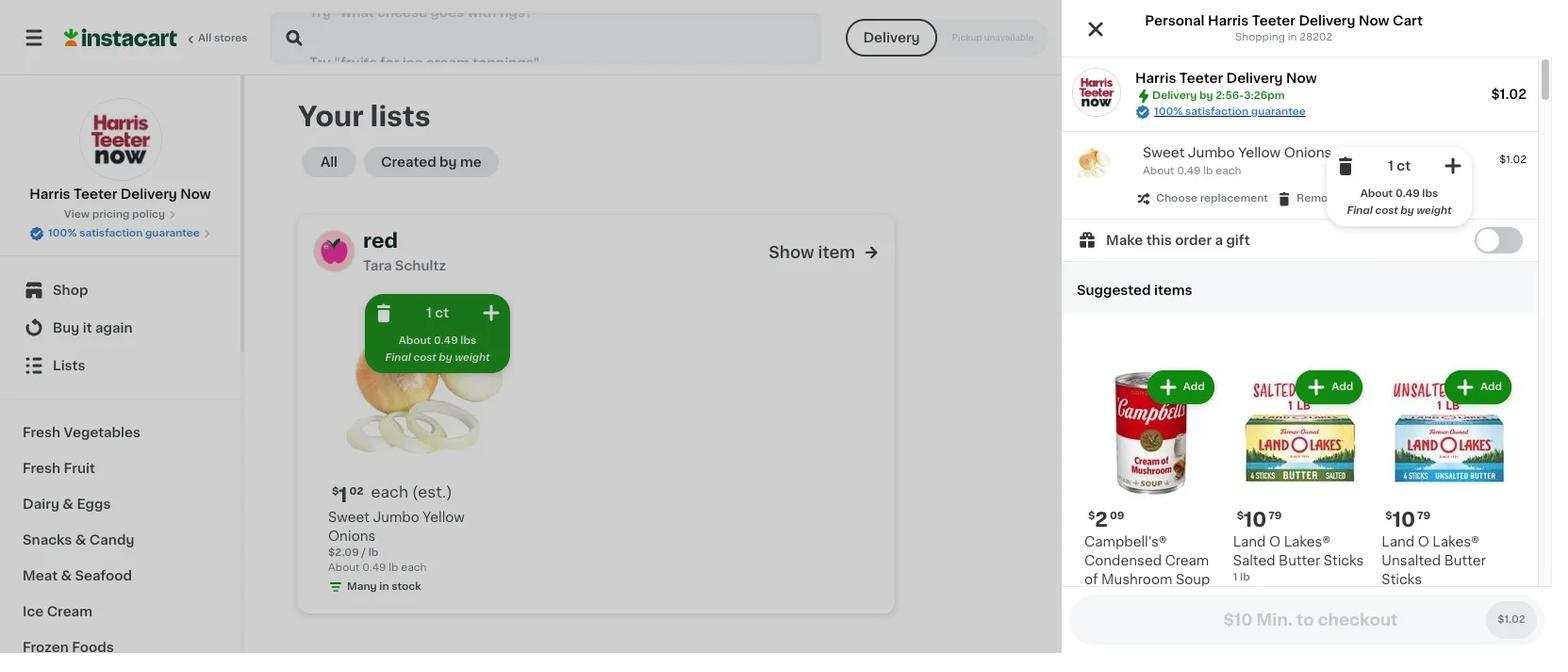 Task type: vqa. For each thing, say whether or not it's contained in the screenshot.
& to the middle
yes



Task type: describe. For each thing, give the bounding box(es) containing it.
about right 'remove'
[[1361, 189, 1393, 199]]

lbs for increment quantity of sweet jumbo yellow onions image at the left of the page
[[461, 336, 477, 346]]

by for 2:56-
[[1200, 91, 1213, 101]]

show
[[769, 245, 814, 260]]

increment quantity of sweet jumbo yellow onions image
[[1442, 155, 1465, 177]]

about 0.49 lbs final cost by weight for remove sweet jumbo yellow onions image within the product group
[[1347, 189, 1452, 216]]

policy
[[132, 209, 165, 220]]

add for campbell's® condensed cream of mushroom soup
[[1183, 382, 1205, 393]]

candy
[[89, 534, 134, 547]]

1 horizontal spatial teeter
[[1180, 72, 1223, 85]]

red
[[363, 231, 398, 251]]

cost for increment quantity of sweet jumbo yellow onions image at the left of the page
[[414, 353, 436, 363]]

unsalted
[[1382, 555, 1441, 568]]

fresh for fresh fruit
[[23, 462, 61, 475]]

remove sweet jumbo yellow onions image for increment quantity of sweet jumbo yellow onions image at the left of the page
[[373, 302, 395, 324]]

by for me
[[440, 156, 457, 169]]

all button
[[302, 147, 357, 177]]

view pricing policy link
[[64, 208, 176, 223]]

100% satisfaction guarantee inside button
[[48, 228, 200, 239]]

1 ct for remove sweet jumbo yellow onions image within the product group
[[1388, 159, 1411, 173]]

shop link
[[11, 272, 229, 309]]

remove button
[[1276, 191, 1341, 208]]

(est.)
[[412, 485, 452, 500]]

0 vertical spatial 100% satisfaction guarantee
[[1155, 107, 1306, 117]]

schultz
[[395, 259, 446, 273]]

sticks for land o lakes® salted butter sticks 1 lb
[[1324, 555, 1364, 568]]

land o lakes® salted butter sticks 1 lb
[[1233, 536, 1364, 583]]

fresh fruit
[[23, 462, 95, 475]]

0 horizontal spatial harris
[[29, 188, 70, 201]]

about inside sweet jumbo yellow onions about 0.49 lb each
[[1143, 166, 1175, 176]]

show item
[[769, 245, 856, 260]]

snacks & candy
[[23, 534, 134, 547]]

delivery by 2:56-3:26pm
[[1153, 91, 1285, 101]]

add button for land
[[1445, 371, 1512, 405]]

1 vertical spatial harris teeter delivery now
[[29, 188, 211, 201]]

weight for increment quantity of sweet jumbo yellow onions image at the left of the page
[[455, 353, 490, 363]]

1 inside land o lakes® salted butter sticks 1 lb
[[1233, 572, 1238, 583]]

jumbo for sweet jumbo yellow onions $2.09 / lb about 0.49 lb each
[[373, 511, 419, 524]]

suggested items
[[1077, 284, 1193, 297]]

product group
[[1062, 132, 1538, 226]]

land for land o lakes® unsalted butter sticks
[[1382, 536, 1415, 549]]

make this order a gift
[[1106, 234, 1250, 247]]

ice cream link
[[11, 594, 229, 630]]

delivery button
[[847, 19, 937, 57]]

weight for increment quantity of sweet jumbo yellow onions icon
[[1417, 206, 1452, 216]]

again
[[95, 322, 133, 335]]

2:43-
[[1324, 30, 1363, 44]]

$1.02 for delivery by 2:56-3:26pm
[[1492, 88, 1527, 101]]

79 for land o lakes® unsalted butter sticks
[[1418, 511, 1431, 522]]

& for meat
[[61, 570, 72, 583]]

$ 1 02
[[332, 486, 364, 506]]

personal harris teeter delivery now cart shopping in 28202
[[1145, 14, 1423, 42]]

in inside 'personal harris teeter delivery now cart shopping in 28202'
[[1288, 32, 1297, 42]]

1 horizontal spatial now
[[1287, 72, 1317, 85]]

delivery inside button
[[864, 31, 920, 44]]

$ for land o lakes® unsalted butter sticks
[[1386, 511, 1393, 522]]

land for land o lakes® salted butter sticks 1 lb
[[1233, 536, 1266, 549]]

10 for land o lakes® salted butter sticks
[[1244, 510, 1267, 530]]

cost for increment quantity of sweet jumbo yellow onions icon
[[1376, 206, 1399, 216]]

$ for campbell's® condensed cream of mushroom soup
[[1089, 511, 1095, 522]]

your
[[298, 103, 364, 130]]

dairy & eggs link
[[11, 487, 229, 523]]

snacks & candy link
[[11, 523, 229, 558]]

soup
[[1176, 573, 1211, 587]]

each inside sweet jumbo yellow onions $2.09 / lb about 0.49 lb each
[[401, 563, 427, 573]]

sweet for sweet jumbo yellow onions $2.09 / lb about 0.49 lb each
[[328, 511, 370, 524]]

fresh fruit link
[[11, 451, 229, 487]]

many
[[347, 582, 377, 592]]

view pricing policy
[[64, 209, 165, 220]]

2 add from the left
[[1332, 382, 1354, 393]]

1 down the schultz
[[426, 307, 432, 320]]

cream inside 'campbell's® condensed cream of mushroom soup'
[[1165, 555, 1210, 568]]

a
[[1215, 234, 1223, 247]]

tara
[[363, 259, 392, 273]]

guarantee inside button
[[145, 228, 200, 239]]

sweet jumbo yellow onions about 0.49 lb each
[[1143, 146, 1332, 176]]

buy it again
[[53, 322, 133, 335]]

0 vertical spatial harris teeter delivery now
[[1136, 72, 1317, 85]]

fruit
[[64, 462, 95, 475]]

in inside product group
[[380, 582, 389, 592]]

harris teeter delivery now image
[[1073, 69, 1121, 116]]

salted
[[1233, 555, 1276, 568]]

created by me
[[381, 156, 482, 169]]

2
[[1095, 510, 1108, 530]]

land o lakes® unsalted butter sticks
[[1382, 536, 1486, 587]]

2:56-
[[1216, 91, 1244, 101]]

1 vertical spatial harris
[[1136, 72, 1177, 85]]

lists
[[370, 103, 431, 130]]

buy
[[53, 322, 80, 335]]

all stores link
[[64, 11, 249, 64]]

onions for sweet jumbo yellow onions $2.09 / lb about 0.49 lb each
[[328, 530, 376, 543]]

campbell's® condensed cream of mushroom soup
[[1085, 536, 1211, 587]]

lakes® for unsalted
[[1433, 536, 1480, 549]]

pricing
[[92, 209, 130, 220]]

0.49 inside sweet jumbo yellow onions about 0.49 lb each
[[1177, 166, 1201, 176]]

stores
[[214, 33, 248, 43]]

final for increment quantity of sweet jumbo yellow onions icon
[[1347, 206, 1373, 216]]

0 vertical spatial 100%
[[1155, 107, 1183, 117]]

stock
[[392, 582, 422, 592]]

buy it again link
[[11, 309, 229, 347]]

0 vertical spatial guarantee
[[1252, 107, 1306, 117]]

condensed
[[1085, 555, 1162, 568]]

yellow for sweet jumbo yellow onions about 0.49 lb each
[[1239, 146, 1281, 159]]

make
[[1106, 234, 1143, 247]]

cart
[[1393, 14, 1423, 27]]

3:26pm
[[1244, 91, 1285, 101]]

28202 inside 'personal harris teeter delivery now cart shopping in 28202'
[[1300, 32, 1333, 42]]

lb inside sweet jumbo yellow onions about 0.49 lb each
[[1204, 166, 1213, 176]]

delivery by 2:43-3:13pm link
[[1208, 26, 1416, 49]]

harris teeter delivery now link
[[29, 98, 211, 204]]

09
[[1110, 511, 1125, 522]]

harris teeter delivery now logo image
[[79, 98, 162, 181]]

each inside sweet jumbo yellow onions about 0.49 lb each
[[1216, 166, 1242, 176]]

1 horizontal spatial satisfaction
[[1186, 107, 1249, 117]]

snacks
[[23, 534, 72, 547]]

remove
[[1297, 193, 1341, 204]]

ice
[[23, 606, 44, 619]]

$ for land o lakes® salted butter sticks
[[1237, 511, 1244, 522]]

1 left 02
[[339, 486, 348, 506]]

sweet for sweet jumbo yellow onions about 0.49 lb each
[[1143, 146, 1185, 159]]

dairy & eggs
[[23, 498, 111, 511]]

now inside 'personal harris teeter delivery now cart shopping in 28202'
[[1359, 14, 1390, 27]]

seafood
[[75, 570, 132, 583]]

ice cream
[[23, 606, 92, 619]]

remove sweet jumbo yellow onions image for increment quantity of sweet jumbo yellow onions icon
[[1335, 155, 1357, 177]]

all for all stores
[[198, 33, 212, 43]]

lakes® for salted
[[1284, 536, 1331, 549]]

eggs
[[77, 498, 111, 511]]

shopping
[[1236, 32, 1286, 42]]



Task type: locate. For each thing, give the bounding box(es) containing it.
1 horizontal spatial remove sweet jumbo yellow onions image
[[1335, 155, 1357, 177]]

lists link
[[11, 347, 229, 385]]

0 vertical spatial remove sweet jumbo yellow onions image
[[1335, 155, 1357, 177]]

$1.02
[[1492, 88, 1527, 101], [1500, 155, 1527, 165]]

remove sweet jumbo yellow onions image down tara
[[373, 302, 395, 324]]

sticks inside land o lakes® unsalted butter sticks
[[1382, 573, 1423, 587]]

$2.09
[[328, 548, 359, 558]]

0 vertical spatial $1.02
[[1492, 88, 1527, 101]]

ct inside product group
[[435, 307, 449, 320]]

in right shopping in the top right of the page
[[1288, 32, 1297, 42]]

79 up land o lakes® salted butter sticks 1 lb
[[1269, 511, 1282, 522]]

by
[[1302, 30, 1321, 44], [1200, 91, 1213, 101], [440, 156, 457, 169], [1401, 206, 1415, 216], [439, 353, 453, 363]]

1 vertical spatial final
[[385, 353, 411, 363]]

0.49 down the schultz
[[434, 336, 458, 346]]

0 horizontal spatial guarantee
[[145, 228, 200, 239]]

fresh vegetables
[[23, 426, 141, 440]]

sweet jumbo yellow onions button
[[1143, 145, 1332, 160]]

$
[[332, 487, 339, 497], [1089, 511, 1095, 522], [1237, 511, 1244, 522], [1386, 511, 1393, 522]]

1 horizontal spatial in
[[1288, 32, 1297, 42]]

10 for land o lakes® unsalted butter sticks
[[1393, 510, 1416, 530]]

2 $ 10 79 from the left
[[1386, 510, 1431, 530]]

0 horizontal spatial now
[[180, 188, 211, 201]]

in left stock
[[380, 582, 389, 592]]

butter
[[1279, 555, 1321, 568], [1445, 555, 1486, 568]]

2 horizontal spatial teeter
[[1252, 14, 1296, 27]]

1 vertical spatial 1 ct
[[426, 307, 449, 320]]

1 ct inside product group
[[1388, 159, 1411, 173]]

instacart logo image
[[64, 26, 177, 49]]

this
[[1147, 234, 1172, 247]]

cost down the schultz
[[414, 353, 436, 363]]

28202 right shopping in the top right of the page
[[1300, 32, 1333, 42]]

0 vertical spatial lbs
[[1423, 189, 1439, 199]]

1 vertical spatial cost
[[414, 353, 436, 363]]

items
[[1155, 284, 1193, 297]]

all down the your
[[321, 156, 338, 169]]

ct inside product group
[[1397, 159, 1411, 173]]

100% satisfaction guarantee link
[[1155, 105, 1306, 120]]

final inside product group
[[1347, 206, 1373, 216]]

1 vertical spatial 100%
[[48, 228, 77, 239]]

onions up $2.09
[[328, 530, 376, 543]]

sweet down $ 1 02
[[328, 511, 370, 524]]

final inside product group
[[385, 353, 411, 363]]

1 horizontal spatial 10
[[1393, 510, 1416, 530]]

butter inside land o lakes® unsalted butter sticks
[[1445, 555, 1486, 568]]

ct left increment quantity of sweet jumbo yellow onions image at the left of the page
[[435, 307, 449, 320]]

0 horizontal spatial final
[[385, 353, 411, 363]]

0 horizontal spatial 100%
[[48, 228, 77, 239]]

2 butter from the left
[[1445, 555, 1486, 568]]

2 land from the left
[[1382, 536, 1415, 549]]

onions inside sweet jumbo yellow onions about 0.49 lb each
[[1284, 146, 1332, 159]]

land inside land o lakes® salted butter sticks 1 lb
[[1233, 536, 1266, 549]]

100% satisfaction guarantee down view pricing policy link
[[48, 228, 200, 239]]

1 horizontal spatial all
[[321, 156, 338, 169]]

o
[[1270, 536, 1281, 549], [1418, 536, 1430, 549]]

1 ct down the schultz
[[426, 307, 449, 320]]

o for salted
[[1270, 536, 1281, 549]]

1 10 from the left
[[1244, 510, 1267, 530]]

harris up shopping in the top right of the page
[[1208, 14, 1249, 27]]

final
[[1347, 206, 1373, 216], [385, 353, 411, 363]]

$ 10 79 up 'salted' on the bottom of the page
[[1237, 510, 1282, 530]]

1 horizontal spatial weight
[[1417, 206, 1452, 216]]

jumbo
[[1188, 146, 1235, 159], [373, 511, 419, 524]]

remove sweet jumbo yellow onions image up 'remove'
[[1335, 155, 1357, 177]]

cost inside product group
[[414, 353, 436, 363]]

all stores
[[198, 33, 248, 43]]

jumbo inside sweet jumbo yellow onions about 0.49 lb each
[[1188, 146, 1235, 159]]

sticks left the unsalted
[[1324, 555, 1364, 568]]

2 vertical spatial &
[[61, 570, 72, 583]]

teeter up shopping in the top right of the page
[[1252, 14, 1296, 27]]

$ left "09"
[[1089, 511, 1095, 522]]

0 vertical spatial all
[[198, 33, 212, 43]]

campbell's®
[[1085, 536, 1167, 549]]

1 horizontal spatial lbs
[[1423, 189, 1439, 199]]

10 up the unsalted
[[1393, 510, 1416, 530]]

final for increment quantity of sweet jumbo yellow onions image at the left of the page
[[385, 353, 411, 363]]

2 add button from the left
[[1296, 371, 1363, 405]]

meat
[[23, 570, 58, 583]]

about 0.49 lbs final cost by weight inside product group
[[385, 336, 490, 363]]

each
[[1216, 166, 1242, 176], [371, 485, 408, 500], [401, 563, 427, 573]]

cream right ice
[[47, 606, 92, 619]]

1 horizontal spatial land
[[1382, 536, 1415, 549]]

remove sweet jumbo yellow onions image
[[1335, 155, 1357, 177], [373, 302, 395, 324]]

1 horizontal spatial about 0.49 lbs final cost by weight
[[1347, 189, 1452, 216]]

order
[[1175, 234, 1212, 247]]

onions for sweet jumbo yellow onions about 0.49 lb each
[[1284, 146, 1332, 159]]

1 ct left increment quantity of sweet jumbo yellow onions icon
[[1388, 159, 1411, 173]]

10 up 'salted' on the bottom of the page
[[1244, 510, 1267, 530]]

cream up soup
[[1165, 555, 1210, 568]]

o up the unsalted
[[1418, 536, 1430, 549]]

2 vertical spatial teeter
[[74, 188, 117, 201]]

1 inside product group
[[1388, 159, 1394, 173]]

lbs inside product group
[[1423, 189, 1439, 199]]

delivery inside 'link'
[[1238, 30, 1299, 44]]

butter right 'salted' on the bottom of the page
[[1279, 555, 1321, 568]]

1 o from the left
[[1270, 536, 1281, 549]]

all for all
[[321, 156, 338, 169]]

1 horizontal spatial $ 10 79
[[1386, 510, 1431, 530]]

onions inside sweet jumbo yellow onions $2.09 / lb about 0.49 lb each
[[328, 530, 376, 543]]

2 10 from the left
[[1393, 510, 1416, 530]]

28202 down the personal
[[1102, 30, 1148, 44]]

0 horizontal spatial add
[[1183, 382, 1205, 393]]

increment quantity of sweet jumbo yellow onions image
[[480, 302, 503, 324]]

yellow
[[1239, 146, 1281, 159], [423, 511, 465, 524]]

1 horizontal spatial sweet
[[1143, 146, 1185, 159]]

final right remove button
[[1347, 206, 1373, 216]]

o for unsalted
[[1418, 536, 1430, 549]]

about 0.49 lbs final cost by weight for remove sweet jumbo yellow onions image associated with increment quantity of sweet jumbo yellow onions image at the left of the page
[[385, 336, 490, 363]]

about 0.49 lbs final cost by weight down increment quantity of sweet jumbo yellow onions image at the left of the page
[[385, 336, 490, 363]]

dairy
[[23, 498, 59, 511]]

product group
[[328, 291, 514, 599], [1085, 367, 1218, 621], [1233, 367, 1367, 625], [1382, 367, 1516, 644]]

79 for land o lakes® salted butter sticks
[[1269, 511, 1282, 522]]

0 vertical spatial each
[[1216, 166, 1242, 176]]

1 horizontal spatial 100% satisfaction guarantee
[[1155, 107, 1306, 117]]

sweet jumbo yellow onions image
[[1073, 143, 1113, 183]]

1 vertical spatial weight
[[455, 353, 490, 363]]

/
[[362, 548, 366, 558]]

created by me button
[[364, 147, 499, 177]]

jumbo for sweet jumbo yellow onions about 0.49 lb each
[[1188, 146, 1235, 159]]

1 vertical spatial about 0.49 lbs final cost by weight
[[385, 336, 490, 363]]

personal
[[1145, 14, 1205, 27]]

sweet jumbo yellow onions $2.09 / lb about 0.49 lb each
[[328, 511, 465, 573]]

each (est.)
[[371, 485, 452, 500]]

0 horizontal spatial jumbo
[[373, 511, 419, 524]]

weight inside product group
[[455, 353, 490, 363]]

butter inside land o lakes® salted butter sticks 1 lb
[[1279, 555, 1321, 568]]

lists
[[53, 359, 85, 373]]

1 ct
[[1388, 159, 1411, 173], [426, 307, 449, 320]]

2 o from the left
[[1418, 536, 1430, 549]]

0 horizontal spatial cream
[[47, 606, 92, 619]]

0 horizontal spatial harris teeter delivery now
[[29, 188, 211, 201]]

None search field
[[270, 11, 822, 64]]

1 vertical spatial jumbo
[[373, 511, 419, 524]]

28202
[[1102, 30, 1148, 44], [1300, 32, 1333, 42]]

$ up the unsalted
[[1386, 511, 1393, 522]]

$1.02 inside product group
[[1500, 155, 1527, 165]]

by for 2:43-
[[1302, 30, 1321, 44]]

$ inside $ 1 02
[[332, 487, 339, 497]]

view
[[64, 209, 90, 220]]

fresh up the dairy
[[23, 462, 61, 475]]

$1.02 for about 0.49 lbs
[[1500, 155, 1527, 165]]

2 fresh from the top
[[23, 462, 61, 475]]

fresh
[[23, 426, 61, 440], [23, 462, 61, 475]]

harris teeter delivery now up 2:56-
[[1136, 72, 1317, 85]]

0 vertical spatial cream
[[1165, 555, 1210, 568]]

1 add from the left
[[1183, 382, 1205, 393]]

1 vertical spatial each
[[371, 485, 408, 500]]

$1.02 each (estimated) element
[[328, 484, 514, 508]]

0 vertical spatial jumbo
[[1188, 146, 1235, 159]]

yellow for sweet jumbo yellow onions $2.09 / lb about 0.49 lb each
[[423, 511, 465, 524]]

1 vertical spatial cream
[[47, 606, 92, 619]]

0 vertical spatial now
[[1359, 14, 1390, 27]]

meat & seafood
[[23, 570, 132, 583]]

2 vertical spatial now
[[180, 188, 211, 201]]

28202 button
[[1072, 11, 1185, 64]]

& right meat
[[61, 570, 72, 583]]

1 butter from the left
[[1279, 555, 1321, 568]]

1 vertical spatial remove sweet jumbo yellow onions image
[[373, 302, 395, 324]]

2 horizontal spatial add
[[1481, 382, 1503, 393]]

o up 'salted' on the bottom of the page
[[1270, 536, 1281, 549]]

$ up 'salted' on the bottom of the page
[[1237, 511, 1244, 522]]

1 vertical spatial yellow
[[423, 511, 465, 524]]

0 vertical spatial cost
[[1376, 206, 1399, 216]]

red tara schultz
[[363, 231, 446, 273]]

0 horizontal spatial onions
[[328, 530, 376, 543]]

0 vertical spatial teeter
[[1252, 14, 1296, 27]]

0 horizontal spatial butter
[[1279, 555, 1321, 568]]

$ 2 09
[[1089, 510, 1125, 530]]

lb up choose replacement
[[1204, 166, 1213, 176]]

1 ct inside product group
[[426, 307, 449, 320]]

1 lakes® from the left
[[1284, 536, 1331, 549]]

now down 'delivery by 2:43-3:13pm' 'link'
[[1287, 72, 1317, 85]]

harris up view
[[29, 188, 70, 201]]

100% satisfaction guarantee button
[[29, 223, 211, 241]]

$ left 02
[[332, 487, 339, 497]]

land up 'salted' on the bottom of the page
[[1233, 536, 1266, 549]]

cream
[[1165, 555, 1210, 568], [47, 606, 92, 619]]

lb right /
[[369, 548, 379, 558]]

100% inside button
[[48, 228, 77, 239]]

1 vertical spatial now
[[1287, 72, 1317, 85]]

satisfaction down delivery by 2:56-3:26pm
[[1186, 107, 1249, 117]]

0 vertical spatial onions
[[1284, 146, 1332, 159]]

delivery
[[1299, 14, 1356, 27], [1238, 30, 1299, 44], [864, 31, 920, 44], [1227, 72, 1283, 85], [1153, 91, 1197, 101], [120, 188, 177, 201]]

1 vertical spatial ct
[[435, 307, 449, 320]]

choose replacement button
[[1136, 191, 1269, 208]]

100% down view
[[48, 228, 77, 239]]

guarantee down 3:26pm in the right top of the page
[[1252, 107, 1306, 117]]

guarantee
[[1252, 107, 1306, 117], [145, 228, 200, 239]]

add for land o lakes® unsalted butter sticks
[[1481, 382, 1503, 393]]

28202 inside popup button
[[1102, 30, 1148, 44]]

harris down 28202 popup button
[[1136, 72, 1177, 85]]

jumbo down each (est.)
[[373, 511, 419, 524]]

onions up remove button
[[1284, 146, 1332, 159]]

1 horizontal spatial final
[[1347, 206, 1373, 216]]

each down sweet jumbo yellow onions button
[[1216, 166, 1242, 176]]

0 vertical spatial sweet
[[1143, 146, 1185, 159]]

lb down 'salted' on the bottom of the page
[[1240, 572, 1250, 583]]

meat & seafood link
[[11, 558, 229, 594]]

by inside button
[[440, 156, 457, 169]]

me
[[460, 156, 482, 169]]

onions
[[1284, 146, 1332, 159], [328, 530, 376, 543]]

teeter up pricing
[[74, 188, 117, 201]]

sticks inside land o lakes® salted butter sticks 1 lb
[[1324, 555, 1364, 568]]

2 lakes® from the left
[[1433, 536, 1480, 549]]

fresh for fresh vegetables
[[23, 426, 61, 440]]

harris teeter delivery now
[[1136, 72, 1317, 85], [29, 188, 211, 201]]

1 horizontal spatial jumbo
[[1188, 146, 1235, 159]]

& for dairy
[[63, 498, 74, 511]]

1 horizontal spatial onions
[[1284, 146, 1332, 159]]

lbs for increment quantity of sweet jumbo yellow onions icon
[[1423, 189, 1439, 199]]

sweet inside sweet jumbo yellow onions about 0.49 lb each
[[1143, 146, 1185, 159]]

satisfaction inside button
[[79, 228, 143, 239]]

o inside land o lakes® salted butter sticks 1 lb
[[1270, 536, 1281, 549]]

jumbo inside sweet jumbo yellow onions $2.09 / lb about 0.49 lb each
[[373, 511, 419, 524]]

3 add button from the left
[[1445, 371, 1512, 405]]

by inside product group
[[439, 353, 453, 363]]

cost right remove button
[[1376, 206, 1399, 216]]

about 0.49 lbs final cost by weight inside product group
[[1347, 189, 1452, 216]]

all inside button
[[321, 156, 338, 169]]

about 0.49 lbs final cost by weight down increment quantity of sweet jumbo yellow onions icon
[[1347, 189, 1452, 216]]

yellow down the 100% satisfaction guarantee link
[[1239, 146, 1281, 159]]

shop
[[53, 284, 88, 297]]

final down tara
[[385, 353, 411, 363]]

3:13pm
[[1363, 30, 1416, 44]]

0 horizontal spatial ct
[[435, 307, 449, 320]]

harris teeter delivery now up view pricing policy link
[[29, 188, 211, 201]]

0 horizontal spatial 100% satisfaction guarantee
[[48, 228, 200, 239]]

jumbo down the 100% satisfaction guarantee link
[[1188, 146, 1235, 159]]

0 horizontal spatial 79
[[1269, 511, 1282, 522]]

1 land from the left
[[1233, 536, 1266, 549]]

0 vertical spatial ct
[[1397, 159, 1411, 173]]

yellow down (est.)
[[423, 511, 465, 524]]

1 horizontal spatial yellow
[[1239, 146, 1281, 159]]

$ inside the $ 2 09
[[1089, 511, 1095, 522]]

& left eggs
[[63, 498, 74, 511]]

0 vertical spatial satisfaction
[[1186, 107, 1249, 117]]

satisfaction down pricing
[[79, 228, 143, 239]]

& for snacks
[[75, 534, 86, 547]]

add
[[1183, 382, 1205, 393], [1332, 382, 1354, 393], [1481, 382, 1503, 393]]

1 down 'salted' on the bottom of the page
[[1233, 572, 1238, 583]]

land inside land o lakes® unsalted butter sticks
[[1382, 536, 1415, 549]]

guarantee down policy
[[145, 228, 200, 239]]

all
[[198, 33, 212, 43], [321, 156, 338, 169]]

2 vertical spatial each
[[401, 563, 427, 573]]

yellow inside sweet jumbo yellow onions about 0.49 lb each
[[1239, 146, 1281, 159]]

it
[[83, 322, 92, 335]]

1 horizontal spatial 1 ct
[[1388, 159, 1411, 173]]

0 horizontal spatial teeter
[[74, 188, 117, 201]]

harris
[[1208, 14, 1249, 27], [1136, 72, 1177, 85], [29, 188, 70, 201]]

o inside land o lakes® unsalted butter sticks
[[1418, 536, 1430, 549]]

lb up many in stock
[[389, 563, 398, 573]]

cost
[[1376, 206, 1399, 216], [414, 353, 436, 363]]

ct for increment quantity of sweet jumbo yellow onions image at the left of the page
[[435, 307, 449, 320]]

1 left increment quantity of sweet jumbo yellow onions icon
[[1388, 159, 1394, 173]]

1 ct for remove sweet jumbo yellow onions image associated with increment quantity of sweet jumbo yellow onions image at the left of the page
[[426, 307, 449, 320]]

about 0.49 lbs final cost by weight
[[1347, 189, 1452, 216], [385, 336, 490, 363]]

& left candy
[[75, 534, 86, 547]]

about up choose
[[1143, 166, 1175, 176]]

sweet inside sweet jumbo yellow onions $2.09 / lb about 0.49 lb each
[[328, 511, 370, 524]]

0 vertical spatial sticks
[[1324, 555, 1364, 568]]

teeter inside 'personal harris teeter delivery now cart shopping in 28202'
[[1252, 14, 1296, 27]]

gift
[[1227, 234, 1250, 247]]

lb
[[1204, 166, 1213, 176], [369, 548, 379, 558], [389, 563, 398, 573], [1240, 572, 1250, 583]]

service type group
[[847, 19, 1049, 57]]

weight down increment quantity of sweet jumbo yellow onions image at the left of the page
[[455, 353, 490, 363]]

0 horizontal spatial $ 10 79
[[1237, 510, 1282, 530]]

all left stores
[[198, 33, 212, 43]]

0.49 down /
[[363, 563, 386, 573]]

2 79 from the left
[[1418, 511, 1431, 522]]

mushroom
[[1102, 573, 1173, 587]]

1 horizontal spatial lakes®
[[1433, 536, 1480, 549]]

about down $2.09
[[328, 563, 360, 573]]

1 vertical spatial sticks
[[1382, 573, 1423, 587]]

delivery inside 'personal harris teeter delivery now cart shopping in 28202'
[[1299, 14, 1356, 27]]

weight down increment quantity of sweet jumbo yellow onions icon
[[1417, 206, 1452, 216]]

your lists
[[298, 103, 431, 130]]

yellow inside sweet jumbo yellow onions $2.09 / lb about 0.49 lb each
[[423, 511, 465, 524]]

of
[[1085, 573, 1098, 587]]

0 horizontal spatial about 0.49 lbs final cost by weight
[[385, 336, 490, 363]]

1 79 from the left
[[1269, 511, 1282, 522]]

3 add from the left
[[1481, 382, 1503, 393]]

1 add button from the left
[[1148, 371, 1215, 405]]

land up the unsalted
[[1382, 536, 1415, 549]]

0.49 up choose
[[1177, 166, 1201, 176]]

1 horizontal spatial harris
[[1136, 72, 1177, 85]]

0.49 inside sweet jumbo yellow onions $2.09 / lb about 0.49 lb each
[[363, 563, 386, 573]]

0 vertical spatial final
[[1347, 206, 1373, 216]]

remove sweet jumbo yellow onions image inside product group
[[1335, 155, 1357, 177]]

0 horizontal spatial 10
[[1244, 510, 1267, 530]]

sweet up choose
[[1143, 146, 1185, 159]]

by inside product group
[[1401, 206, 1415, 216]]

$ 10 79 for land o lakes® salted butter sticks
[[1237, 510, 1282, 530]]

teeter up delivery by 2:56-3:26pm
[[1180, 72, 1223, 85]]

$ 10 79 up the unsalted
[[1386, 510, 1431, 530]]

0 horizontal spatial add button
[[1148, 371, 1215, 405]]

$ 10 79 for land o lakes® unsalted butter sticks
[[1386, 510, 1431, 530]]

0 horizontal spatial lbs
[[461, 336, 477, 346]]

harris inside 'personal harris teeter delivery now cart shopping in 28202'
[[1208, 14, 1249, 27]]

many in stock
[[347, 582, 422, 592]]

79 up land o lakes® unsalted butter sticks
[[1418, 511, 1431, 522]]

sticks down the unsalted
[[1382, 573, 1423, 587]]

10
[[1244, 510, 1267, 530], [1393, 510, 1416, 530]]

0 horizontal spatial sweet
[[328, 511, 370, 524]]

0 vertical spatial in
[[1288, 32, 1297, 42]]

1 vertical spatial guarantee
[[145, 228, 200, 239]]

sticks
[[1324, 555, 1364, 568], [1382, 573, 1423, 587]]

1 horizontal spatial harris teeter delivery now
[[1136, 72, 1317, 85]]

satisfaction
[[1186, 107, 1249, 117], [79, 228, 143, 239]]

1 horizontal spatial o
[[1418, 536, 1430, 549]]

lakes® inside land o lakes® salted butter sticks 1 lb
[[1284, 536, 1331, 549]]

weight inside product group
[[1417, 206, 1452, 216]]

0 horizontal spatial land
[[1233, 536, 1266, 549]]

created
[[381, 156, 436, 169]]

lakes®
[[1284, 536, 1331, 549], [1433, 536, 1480, 549]]

0.49
[[1177, 166, 1201, 176], [1396, 189, 1420, 199], [434, 336, 458, 346], [363, 563, 386, 573]]

choose replacement
[[1156, 193, 1269, 204]]

product group containing 1
[[328, 291, 514, 599]]

each right 02
[[371, 485, 408, 500]]

1 fresh from the top
[[23, 426, 61, 440]]

0 horizontal spatial all
[[198, 33, 212, 43]]

butter right the unsalted
[[1445, 555, 1486, 568]]

02
[[350, 487, 364, 497]]

0 horizontal spatial 1 ct
[[426, 307, 449, 320]]

1 horizontal spatial add button
[[1296, 371, 1363, 405]]

79
[[1269, 511, 1282, 522], [1418, 511, 1431, 522]]

now up '3:13pm'
[[1359, 14, 1390, 27]]

100% down delivery by 2:56-3:26pm
[[1155, 107, 1183, 117]]

0 horizontal spatial remove sweet jumbo yellow onions image
[[373, 302, 395, 324]]

fresh up fresh fruit
[[23, 426, 61, 440]]

add button for campbell's®
[[1148, 371, 1215, 405]]

1 vertical spatial &
[[75, 534, 86, 547]]

0 vertical spatial fresh
[[23, 426, 61, 440]]

0.49 right 'remove'
[[1396, 189, 1420, 199]]

cost inside product group
[[1376, 206, 1399, 216]]

1 horizontal spatial cream
[[1165, 555, 1210, 568]]

butter for unsalted
[[1445, 555, 1486, 568]]

by inside 'link'
[[1302, 30, 1321, 44]]

1 horizontal spatial guarantee
[[1252, 107, 1306, 117]]

about down the schultz
[[399, 336, 431, 346]]

add button inside product group
[[1148, 371, 1215, 405]]

ct left increment quantity of sweet jumbo yellow onions icon
[[1397, 159, 1411, 173]]

1 $ 10 79 from the left
[[1237, 510, 1282, 530]]

product group containing 2
[[1085, 367, 1218, 621]]

sweet
[[1143, 146, 1185, 159], [328, 511, 370, 524]]

each up stock
[[401, 563, 427, 573]]

1 horizontal spatial 28202
[[1300, 32, 1333, 42]]

about inside sweet jumbo yellow onions $2.09 / lb about 0.49 lb each
[[328, 563, 360, 573]]

2 vertical spatial harris
[[29, 188, 70, 201]]

replacement
[[1200, 193, 1269, 204]]

vegetables
[[64, 426, 141, 440]]

0 vertical spatial yellow
[[1239, 146, 1281, 159]]

item
[[818, 245, 856, 260]]

sticks for land o lakes® unsalted butter sticks
[[1382, 573, 1423, 587]]

now up 100% satisfaction guarantee button
[[180, 188, 211, 201]]

0 horizontal spatial sticks
[[1324, 555, 1364, 568]]

100% satisfaction guarantee down 2:56-
[[1155, 107, 1306, 117]]

add inside product group
[[1183, 382, 1205, 393]]

1 vertical spatial teeter
[[1180, 72, 1223, 85]]

0 horizontal spatial weight
[[455, 353, 490, 363]]

lb inside land o lakes® salted butter sticks 1 lb
[[1240, 572, 1250, 583]]

lakes® inside land o lakes® unsalted butter sticks
[[1433, 536, 1480, 549]]

butter for salted
[[1279, 555, 1321, 568]]

ct for increment quantity of sweet jumbo yellow onions icon
[[1397, 159, 1411, 173]]

0 vertical spatial weight
[[1417, 206, 1452, 216]]



